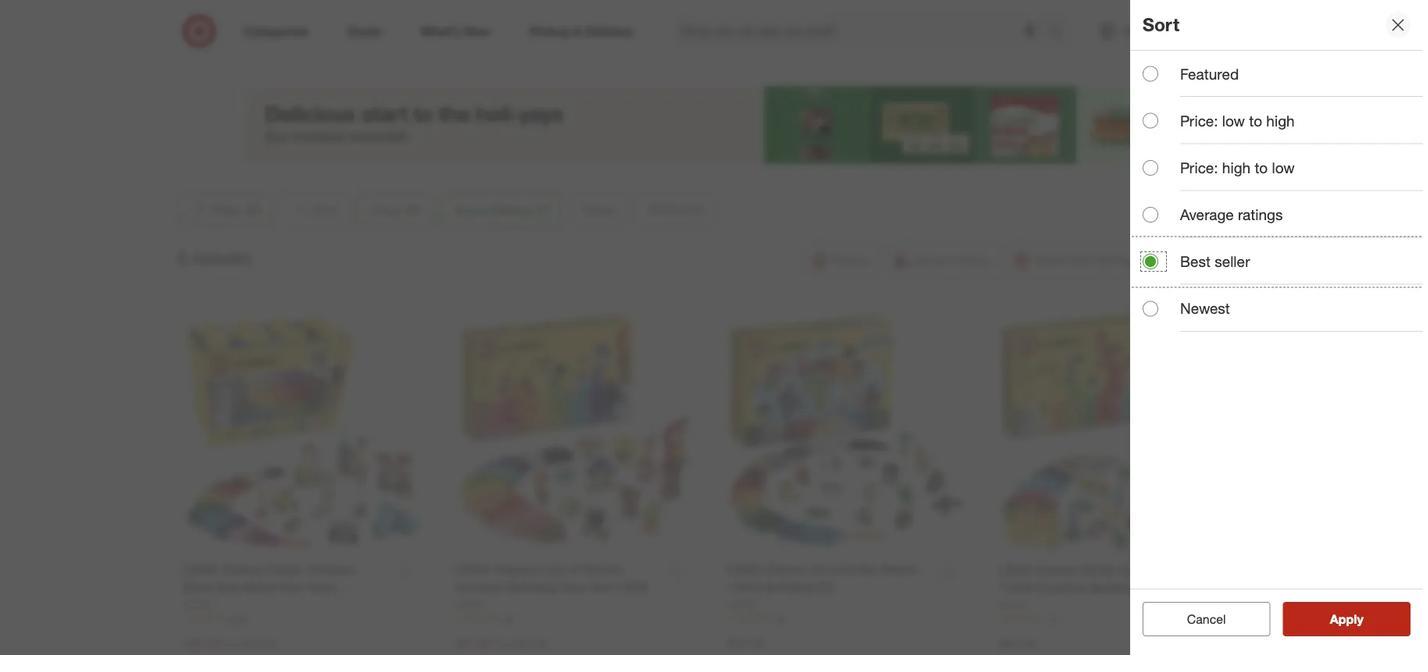 Task type: locate. For each thing, give the bounding box(es) containing it.
$59.99
[[514, 637, 547, 651]]

1 vertical spatial price:
[[1180, 159, 1218, 177]]

37
[[775, 613, 786, 625]]

newest
[[1180, 300, 1230, 318]]

1 vertical spatial high
[[1222, 159, 1251, 177]]

0 horizontal spatial lego
[[638, 12, 701, 39]]

low
[[1222, 112, 1245, 130], [1272, 159, 1295, 177]]

0 vertical spatial classic
[[707, 12, 786, 39]]

0 vertical spatial high
[[1266, 112, 1295, 130]]

25 link
[[455, 612, 696, 626]]

price: high to low
[[1180, 159, 1295, 177]]

featured
[[1180, 65, 1239, 83]]

price: down featured
[[1180, 112, 1218, 130]]

11 link
[[999, 613, 1240, 626]]

sort
[[1143, 14, 1179, 36]]

to for high
[[1249, 112, 1262, 130]]

What can we help you find? suggestions appear below search field
[[672, 14, 1052, 48]]

results
[[192, 247, 250, 269]]

reg inside $47.99 reg $59.99
[[495, 637, 511, 651]]

reg
[[224, 637, 240, 651], [495, 637, 511, 651]]

to up price: high to low
[[1249, 112, 1262, 130]]

2 price: from the top
[[1180, 159, 1218, 177]]

0 horizontal spatial reg
[[224, 637, 240, 651]]

None radio
[[1143, 113, 1158, 129], [1143, 207, 1158, 223], [1143, 254, 1158, 270], [1143, 113, 1158, 129], [1143, 207, 1158, 223], [1143, 254, 1158, 270]]

398
[[232, 613, 247, 625]]

37 link
[[727, 612, 967, 626]]

0 horizontal spatial classic
[[707, 12, 786, 39]]

apply
[[1330, 612, 1364, 627]]

reg for $32.49
[[224, 637, 240, 651]]

$47.99
[[455, 636, 492, 651]]

2 reg from the left
[[495, 637, 511, 651]]

lego classic brand experiences / lego classic (5)
[[638, 12, 884, 62]]

$34.99
[[243, 637, 275, 651]]

1 horizontal spatial classic
[[826, 47, 867, 62]]

None radio
[[1143, 66, 1158, 82], [1143, 160, 1158, 176], [1143, 301, 1158, 317], [1143, 66, 1158, 82], [1143, 160, 1158, 176], [1143, 301, 1158, 317]]

398 link
[[183, 612, 424, 626]]

high
[[1266, 112, 1295, 130], [1222, 159, 1251, 177]]

high up price: high to low
[[1266, 112, 1295, 130]]

price:
[[1180, 112, 1218, 130], [1180, 159, 1218, 177]]

price: for price: high to low
[[1180, 159, 1218, 177]]

1 vertical spatial to
[[1255, 159, 1268, 177]]

reg down the 25
[[495, 637, 511, 651]]

classic left (5)
[[826, 47, 867, 62]]

1 vertical spatial classic
[[826, 47, 867, 62]]

high down "price: low to high"
[[1222, 159, 1251, 177]]

11
[[1047, 614, 1058, 625]]

$32.49 reg $34.99
[[183, 636, 275, 651]]

$47.99 reg $59.99
[[455, 636, 547, 651]]

seller
[[1215, 253, 1250, 271]]

reg inside $32.49 reg $34.99
[[224, 637, 240, 651]]

1 horizontal spatial high
[[1266, 112, 1295, 130]]

lego right / on the right of the page
[[789, 47, 823, 62]]

search
[[1041, 25, 1078, 40]]

to up ratings
[[1255, 159, 1268, 177]]

lego
[[638, 12, 701, 39], [789, 47, 823, 62]]

classic up experiences
[[707, 12, 786, 39]]

1 horizontal spatial reg
[[495, 637, 511, 651]]

0 vertical spatial to
[[1249, 112, 1262, 130]]

1 horizontal spatial low
[[1272, 159, 1295, 177]]

low up ratings
[[1272, 159, 1295, 177]]

low up price: high to low
[[1222, 112, 1245, 130]]

1 horizontal spatial lego
[[789, 47, 823, 62]]

price: up the average
[[1180, 159, 1218, 177]]

1 reg from the left
[[224, 637, 240, 651]]

0 vertical spatial price:
[[1180, 112, 1218, 130]]

1 price: from the top
[[1180, 112, 1218, 130]]

classic
[[707, 12, 786, 39], [826, 47, 867, 62]]

lego up brand
[[638, 12, 701, 39]]

reg down 398
[[224, 637, 240, 651]]

to
[[1249, 112, 1262, 130], [1255, 159, 1268, 177]]

0 vertical spatial low
[[1222, 112, 1245, 130]]

average ratings
[[1180, 206, 1283, 224]]

cancel button
[[1143, 602, 1270, 637]]

$37.49
[[727, 636, 764, 651]]



Task type: vqa. For each thing, say whether or not it's contained in the screenshot.
1st reg from the right
yes



Task type: describe. For each thing, give the bounding box(es) containing it.
0 horizontal spatial low
[[1222, 112, 1245, 130]]

search button
[[1041, 14, 1078, 52]]

sponsored
[[1134, 165, 1180, 176]]

best
[[1180, 253, 1211, 271]]

ratings
[[1238, 206, 1283, 224]]

brand
[[672, 47, 706, 62]]

average
[[1180, 206, 1234, 224]]

25
[[503, 613, 514, 625]]

brand experiences link
[[672, 47, 779, 62]]

1 vertical spatial low
[[1272, 159, 1295, 177]]

cancel
[[1187, 612, 1226, 627]]

5 results
[[177, 247, 250, 269]]

/
[[782, 47, 786, 62]]

0 horizontal spatial high
[[1222, 159, 1251, 177]]

advertisement region
[[243, 86, 1180, 164]]

5
[[177, 247, 187, 269]]

(5)
[[870, 47, 884, 62]]

apply button
[[1283, 602, 1411, 637]]

reg for $47.99
[[495, 637, 511, 651]]

0 vertical spatial lego
[[638, 12, 701, 39]]

experiences
[[709, 47, 779, 62]]

$64.99
[[999, 637, 1036, 652]]

best seller
[[1180, 253, 1250, 271]]

$32.49
[[183, 636, 221, 651]]

to for low
[[1255, 159, 1268, 177]]

1 vertical spatial lego
[[789, 47, 823, 62]]

price: for price: low to high
[[1180, 112, 1218, 130]]

price: low to high
[[1180, 112, 1295, 130]]

sort dialog
[[1130, 0, 1423, 655]]



